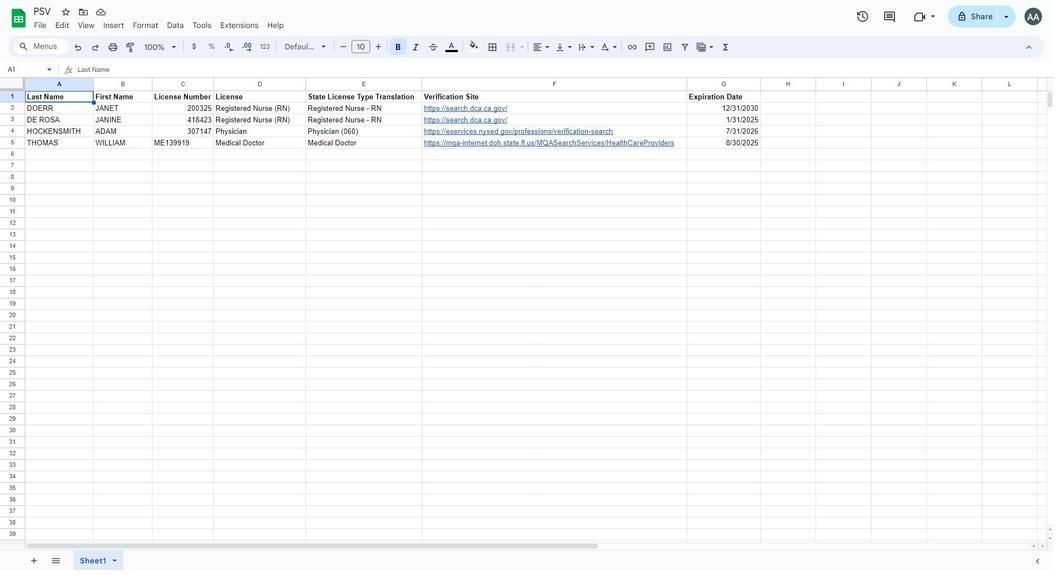 Task type: vqa. For each thing, say whether or not it's contained in the screenshot.
list
no



Task type: describe. For each thing, give the bounding box(es) containing it.
2 toolbar from the left
[[70, 550, 132, 570]]

create a filter image
[[680, 42, 691, 53]]

share. private to only me. image
[[957, 11, 967, 21]]

4 menu item from the left
[[99, 19, 128, 32]]

last edit was seconds ago image
[[856, 10, 869, 23]]

increase font size (ctrl+shift+period) image
[[373, 41, 384, 52]]

insert link (ctrl+k) image
[[627, 42, 638, 53]]

name box (ctrl + j) element
[[3, 63, 55, 76]]

increase decimal places image
[[241, 42, 252, 53]]

menu bar inside menu bar banner
[[30, 14, 288, 32]]

quick sharing actions image
[[1005, 16, 1009, 33]]

5 menu item from the left
[[128, 19, 163, 32]]

undo (ctrl+z) image
[[72, 42, 83, 53]]

redo (ctrl+y) image
[[90, 42, 101, 53]]

6 menu item from the left
[[163, 19, 188, 32]]

Font size field
[[352, 40, 375, 54]]

print (ctrl+p) image
[[108, 42, 119, 53]]

italic (ctrl+i) image
[[410, 42, 421, 53]]

all sheets image
[[47, 551, 64, 569]]

document status: saved to drive. image
[[95, 7, 106, 18]]

insert comment (ctrl+alt+m) image
[[645, 42, 656, 53]]

9 menu item from the left
[[263, 19, 288, 32]]

Zoom text field
[[142, 40, 168, 55]]

insert chart image
[[662, 42, 673, 53]]



Task type: locate. For each thing, give the bounding box(es) containing it.
None text field
[[78, 63, 1053, 77], [4, 64, 45, 75], [78, 63, 1053, 77], [4, 64, 45, 75]]

font list. default (arial) selected. option
[[285, 39, 315, 54]]

Rename text field
[[30, 4, 57, 18]]

decrease decimal places image
[[224, 42, 235, 53]]

2 menu item from the left
[[51, 19, 73, 32]]

functions image
[[720, 39, 732, 54]]

strikethrough (alt+shift+5) image
[[428, 42, 439, 53]]

fill color image
[[468, 39, 480, 52]]

8 menu item from the left
[[216, 19, 263, 32]]

main toolbar
[[68, 38, 735, 57]]

1 horizontal spatial toolbar
[[70, 550, 132, 570]]

text color image
[[445, 39, 458, 52]]

sheets home image
[[9, 8, 29, 28]]

add sheet image
[[28, 555, 38, 565]]

menu item
[[30, 19, 51, 32], [51, 19, 73, 32], [73, 19, 99, 32], [99, 19, 128, 32], [128, 19, 163, 32], [163, 19, 188, 32], [188, 19, 216, 32], [216, 19, 263, 32], [263, 19, 288, 32]]

menu bar banner
[[0, 0, 1053, 570]]

star image
[[60, 7, 71, 18]]

menu bar
[[30, 14, 288, 32]]

select merge type image
[[517, 40, 525, 43]]

borders image
[[486, 39, 499, 54]]

merge cells image
[[505, 42, 516, 53]]

hide the menus (ctrl+shift+f) image
[[1024, 42, 1035, 53]]

Zoom field
[[140, 39, 181, 55]]

decrease font size (ctrl+shift+comma) image
[[338, 41, 349, 52]]

0 horizontal spatial toolbar
[[22, 550, 69, 570]]

Font size text field
[[352, 40, 370, 53]]

1 toolbar from the left
[[22, 550, 69, 570]]

bold (ctrl+b) image
[[393, 42, 404, 53]]

7 menu item from the left
[[188, 19, 216, 32]]

1 menu item from the left
[[30, 19, 51, 32]]

Menus field
[[14, 39, 69, 54]]

application
[[0, 0, 1053, 570]]

show all comments image
[[883, 10, 896, 23]]

Star checkbox
[[58, 4, 74, 20]]

3 menu item from the left
[[73, 19, 99, 32]]

toolbar
[[22, 550, 69, 570], [70, 550, 132, 570]]

paint format image
[[125, 42, 136, 53]]



